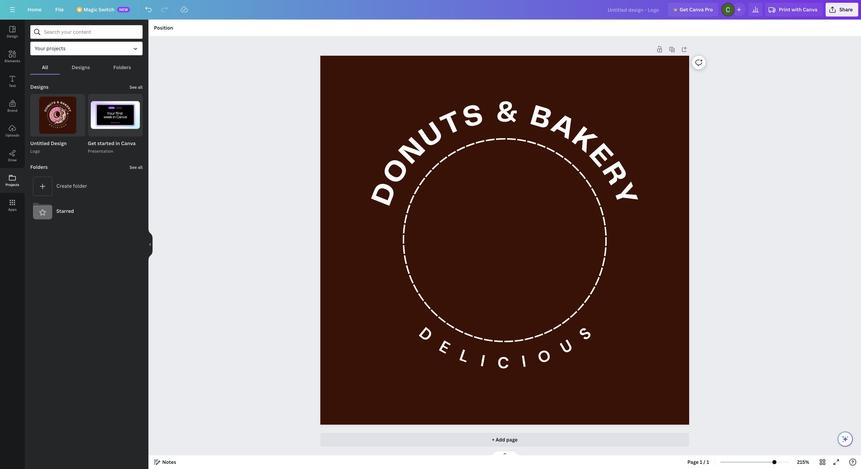 Task type: locate. For each thing, give the bounding box(es) containing it.
design up elements button
[[7, 34, 18, 39]]

1 horizontal spatial o
[[535, 345, 554, 369]]

0 horizontal spatial o
[[379, 154, 416, 189]]

1 vertical spatial see all button
[[129, 160, 143, 174]]

d inside d e l
[[415, 323, 437, 346]]

1 vertical spatial folders
[[30, 164, 48, 170]]

untitled design logo
[[30, 140, 67, 154]]

design inside untitled design logo
[[51, 140, 67, 146]]

show pages image
[[489, 451, 522, 456]]

0 vertical spatial folders
[[113, 64, 131, 71]]

1 horizontal spatial 1
[[700, 459, 703, 465]]

page
[[688, 459, 699, 465]]

1 vertical spatial see all
[[130, 164, 143, 170]]

text
[[9, 83, 16, 88]]

k
[[568, 123, 601, 158]]

i
[[479, 351, 487, 372], [520, 351, 528, 372]]

o
[[379, 154, 416, 189], [535, 345, 554, 369]]

1 horizontal spatial s
[[575, 323, 596, 345]]

projects button
[[0, 168, 25, 193]]

brand button
[[0, 94, 25, 119]]

0 horizontal spatial design
[[7, 34, 18, 39]]

design right untitled
[[51, 140, 67, 146]]

1 see from the top
[[130, 84, 137, 90]]

create folder
[[56, 183, 87, 189]]

canva inside get started in canva presentation
[[121, 140, 136, 146]]

0 vertical spatial d
[[369, 179, 403, 210]]

1 horizontal spatial designs
[[72, 64, 90, 71]]

0 horizontal spatial i
[[479, 351, 487, 372]]

o for o
[[379, 154, 416, 189]]

0 vertical spatial see all button
[[129, 80, 143, 94]]

1 vertical spatial u
[[557, 335, 576, 359]]

0 vertical spatial see
[[130, 84, 137, 90]]

canva left pro
[[690, 6, 704, 13]]

2 see from the top
[[130, 164, 137, 170]]

1 see all from the top
[[130, 84, 143, 90]]

get left pro
[[680, 6, 689, 13]]

see down get started in canva presentation
[[130, 164, 137, 170]]

position button
[[151, 22, 176, 33]]

designs down all button
[[30, 84, 49, 90]]

1 right /
[[707, 459, 710, 465]]

share
[[840, 6, 854, 13]]

0 horizontal spatial designs
[[30, 84, 49, 90]]

1 horizontal spatial e
[[584, 140, 618, 173]]

y
[[608, 180, 642, 210]]

canva right with
[[804, 6, 818, 13]]

d
[[369, 179, 403, 210], [415, 323, 437, 346]]

see for folders
[[130, 164, 137, 170]]

design inside button
[[7, 34, 18, 39]]

0 vertical spatial o
[[379, 154, 416, 189]]

canva inside print with canva dropdown button
[[804, 6, 818, 13]]

get for get started in canva presentation
[[88, 140, 96, 146]]

o inside o u s
[[535, 345, 554, 369]]

see all button down folders button on the top left
[[129, 80, 143, 94]]

group
[[30, 94, 85, 136]]

brand
[[7, 108, 17, 113]]

canva right the 'in'
[[121, 140, 136, 146]]

1 of 27
[[128, 130, 139, 135]]

2 see all from the top
[[130, 164, 143, 170]]

projects
[[5, 182, 19, 187]]

e
[[584, 140, 618, 173], [436, 336, 454, 359]]

0 vertical spatial design
[[7, 34, 18, 39]]

Search your content search field
[[44, 25, 138, 39]]

1 horizontal spatial get
[[680, 6, 689, 13]]

designs button
[[60, 61, 102, 74]]

canva
[[690, 6, 704, 13], [804, 6, 818, 13], [121, 140, 136, 146]]

1 vertical spatial get
[[88, 140, 96, 146]]

u
[[416, 118, 449, 153], [557, 335, 576, 359]]

0 horizontal spatial canva
[[121, 140, 136, 146]]

1 vertical spatial design
[[51, 140, 67, 146]]

untitled design group
[[30, 94, 85, 155]]

0 vertical spatial see all
[[130, 84, 143, 90]]

uploads
[[5, 133, 19, 138]]

0 horizontal spatial folders
[[30, 164, 48, 170]]

2 all from the top
[[138, 164, 143, 170]]

get inside get started in canva presentation
[[88, 140, 96, 146]]

215% button
[[793, 457, 815, 468]]

presentation
[[88, 148, 113, 154]]

0 horizontal spatial s
[[461, 101, 487, 133]]

elements
[[5, 58, 20, 63]]

0 horizontal spatial 1
[[128, 130, 130, 135]]

i right c
[[520, 351, 528, 372]]

print with canva
[[780, 6, 818, 13]]

0 vertical spatial designs
[[72, 64, 90, 71]]

1 vertical spatial see
[[130, 164, 137, 170]]

1 vertical spatial all
[[138, 164, 143, 170]]

hide image
[[148, 228, 153, 261]]

all
[[138, 84, 143, 90], [138, 164, 143, 170]]

1 horizontal spatial d
[[415, 323, 437, 346]]

starred
[[56, 208, 74, 214]]

your projects
[[35, 45, 66, 52]]

see all down folders button on the top left
[[130, 84, 143, 90]]

magic switch
[[84, 6, 114, 13]]

get canva pro button
[[669, 3, 719, 17]]

1 vertical spatial o
[[535, 345, 554, 369]]

2 horizontal spatial canva
[[804, 6, 818, 13]]

get up presentation
[[88, 140, 96, 146]]

see all
[[130, 84, 143, 90], [130, 164, 143, 170]]

0 vertical spatial get
[[680, 6, 689, 13]]

1 all from the top
[[138, 84, 143, 90]]

design
[[7, 34, 18, 39], [51, 140, 67, 146]]

get
[[680, 6, 689, 13], [88, 140, 96, 146]]

1 see all button from the top
[[129, 80, 143, 94]]

+
[[492, 437, 495, 443]]

switch
[[99, 6, 114, 13]]

0 horizontal spatial u
[[416, 118, 449, 153]]

1
[[128, 130, 130, 135], [700, 459, 703, 465], [707, 459, 710, 465]]

get started in canva group
[[88, 94, 143, 155]]

0 vertical spatial all
[[138, 84, 143, 90]]

1 horizontal spatial folders
[[113, 64, 131, 71]]

see all down get started in canva presentation
[[130, 164, 143, 170]]

apps
[[8, 207, 17, 212]]

folders inside button
[[113, 64, 131, 71]]

with
[[792, 6, 802, 13]]

1 horizontal spatial i
[[520, 351, 528, 372]]

designs
[[72, 64, 90, 71], [30, 84, 49, 90]]

i right l
[[479, 351, 487, 372]]

main menu bar
[[0, 0, 862, 20]]

+ add page button
[[321, 433, 690, 447]]

1 horizontal spatial canva
[[690, 6, 704, 13]]

2 see all button from the top
[[129, 160, 143, 174]]

see all button down get started in canva presentation
[[129, 160, 143, 174]]

s
[[461, 101, 487, 133], [575, 323, 596, 345]]

1 of 27 group
[[88, 94, 143, 136]]

file button
[[50, 3, 69, 17]]

/
[[704, 459, 706, 465]]

get for get canva pro
[[680, 6, 689, 13]]

0 horizontal spatial d
[[369, 179, 403, 210]]

d for d
[[369, 179, 403, 210]]

get inside button
[[680, 6, 689, 13]]

0 horizontal spatial get
[[88, 140, 96, 146]]

see down folders button on the top left
[[130, 84, 137, 90]]

all
[[42, 64, 48, 71]]

d for d e l
[[415, 323, 437, 346]]

see all for folders
[[130, 164, 143, 170]]

1 left of
[[128, 130, 130, 135]]

1 left /
[[700, 459, 703, 465]]

r
[[597, 158, 632, 190]]

2 horizontal spatial 1
[[707, 459, 710, 465]]

1 horizontal spatial design
[[51, 140, 67, 146]]

1 vertical spatial d
[[415, 323, 437, 346]]

1 vertical spatial s
[[575, 323, 596, 345]]

designs down your projects 'button'
[[72, 64, 90, 71]]

see all button
[[129, 80, 143, 94], [129, 160, 143, 174]]

all for designs
[[138, 84, 143, 90]]

folders
[[113, 64, 131, 71], [30, 164, 48, 170]]

0 horizontal spatial e
[[436, 336, 454, 359]]

see
[[130, 84, 137, 90], [130, 164, 137, 170]]

home link
[[22, 3, 47, 17]]

1 horizontal spatial u
[[557, 335, 576, 359]]

1 vertical spatial e
[[436, 336, 454, 359]]

1 vertical spatial designs
[[30, 84, 49, 90]]

magic
[[84, 6, 98, 13]]

215%
[[798, 459, 810, 465]]



Task type: vqa. For each thing, say whether or not it's contained in the screenshot.
See All related to Folders
yes



Task type: describe. For each thing, give the bounding box(es) containing it.
page
[[507, 437, 518, 443]]

0 vertical spatial u
[[416, 118, 449, 153]]

n
[[396, 134, 431, 170]]

27
[[135, 130, 139, 135]]

canva assistant image
[[842, 435, 850, 443]]

see for designs
[[130, 84, 137, 90]]

uploads button
[[0, 119, 25, 143]]

starred button
[[30, 199, 143, 223]]

new
[[119, 7, 128, 12]]

get started in canva presentation
[[88, 140, 136, 154]]

&
[[496, 99, 519, 128]]

notes
[[162, 459, 176, 465]]

elements button
[[0, 44, 25, 69]]

side panel tab list
[[0, 20, 25, 218]]

text button
[[0, 69, 25, 94]]

untitled
[[30, 140, 50, 146]]

folders button
[[102, 61, 143, 74]]

Select ownership filter button
[[30, 42, 143, 55]]

add
[[496, 437, 506, 443]]

+ add page
[[492, 437, 518, 443]]

see all button for designs
[[129, 80, 143, 94]]

e inside d e l
[[436, 336, 454, 359]]

projects
[[46, 45, 66, 52]]

file
[[55, 6, 64, 13]]

apps button
[[0, 193, 25, 218]]

started
[[97, 140, 114, 146]]

position
[[154, 24, 173, 31]]

get canva pro
[[680, 6, 714, 13]]

pro
[[706, 6, 714, 13]]

o for o u s
[[535, 345, 554, 369]]

create
[[56, 183, 72, 189]]

b
[[528, 102, 555, 135]]

print
[[780, 6, 791, 13]]

see all button for folders
[[129, 160, 143, 174]]

d e l
[[415, 323, 472, 368]]

Design title text field
[[603, 3, 666, 17]]

0 vertical spatial s
[[461, 101, 487, 133]]

c
[[497, 353, 509, 374]]

0 vertical spatial e
[[584, 140, 618, 173]]

canva inside get canva pro button
[[690, 6, 704, 13]]

design button
[[0, 20, 25, 44]]

in
[[116, 140, 120, 146]]

notes button
[[151, 457, 179, 468]]

1 inside group
[[128, 130, 130, 135]]

all for folders
[[138, 164, 143, 170]]

t
[[438, 108, 467, 141]]

your
[[35, 45, 45, 52]]

l
[[457, 345, 472, 368]]

create folder button
[[30, 174, 143, 199]]

draw
[[8, 158, 17, 162]]

share button
[[826, 3, 859, 17]]

u inside o u s
[[557, 335, 576, 359]]

see all for designs
[[130, 84, 143, 90]]

folder
[[73, 183, 87, 189]]

a
[[547, 110, 580, 145]]

logo
[[30, 148, 40, 154]]

o u s
[[535, 323, 596, 369]]

designs inside designs button
[[72, 64, 90, 71]]

print with canva button
[[766, 3, 824, 17]]

draw button
[[0, 143, 25, 168]]

home
[[28, 6, 42, 13]]

page 1 / 1
[[688, 459, 710, 465]]

s inside o u s
[[575, 323, 596, 345]]

all button
[[30, 61, 60, 74]]

of
[[131, 130, 134, 135]]



